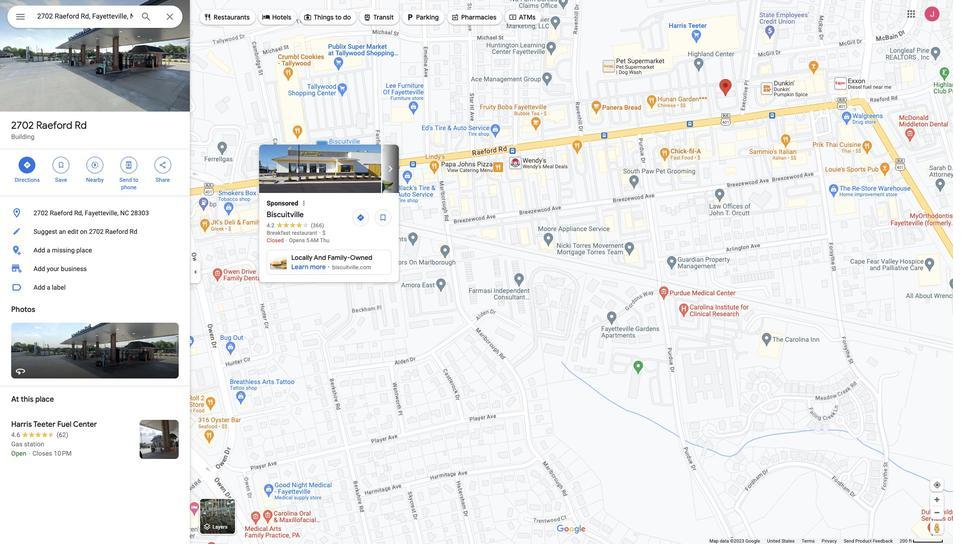 Task type: describe. For each thing, give the bounding box(es) containing it.
biscuitville element
[[267, 209, 304, 221]]

locally and family-owned
[[291, 254, 372, 262]]

google maps element
[[0, 0, 953, 545]]


[[304, 12, 312, 22]]

©2023
[[730, 539, 744, 544]]

 transit
[[363, 12, 394, 22]]


[[23, 160, 31, 170]]

at
[[11, 395, 19, 404]]


[[57, 160, 65, 170]]

send for send product feedback
[[844, 539, 854, 544]]

add a label
[[34, 284, 66, 291]]

united
[[767, 539, 780, 544]]

to inside  things to do
[[335, 13, 342, 21]]

zoom out image
[[934, 510, 941, 517]]

0 horizontal spatial place
[[35, 395, 54, 404]]

28303
[[131, 209, 149, 217]]

send to phone
[[119, 177, 138, 191]]

to inside send to phone
[[133, 177, 138, 183]]

product
[[855, 539, 872, 544]]

⋅ inside gas station open ⋅ closes 10 pm
[[28, 450, 31, 458]]


[[406, 12, 414, 22]]

terms button
[[802, 539, 815, 545]]

2 vertical spatial raeford
[[105, 228, 128, 236]]

save
[[55, 177, 67, 183]]

4.6
[[11, 431, 20, 439]]


[[125, 160, 133, 170]]

a for label
[[47, 284, 50, 291]]

gas station open ⋅ closes 10 pm
[[11, 441, 72, 458]]

200
[[900, 539, 908, 544]]

an
[[59, 228, 66, 236]]

add a label button
[[0, 278, 190, 297]]

and
[[314, 254, 326, 262]]

sponsored element
[[267, 199, 391, 209]]

more
[[310, 263, 326, 271]]

map data ©2023 google
[[710, 539, 760, 544]]


[[91, 160, 99, 170]]

locally
[[291, 254, 312, 262]]

gas
[[11, 441, 23, 448]]

directions image
[[357, 214, 365, 222]]

missing
[[52, 247, 75, 254]]

2702 raeford rd building
[[11, 119, 87, 141]]

google account: james peterson  
(james.peterson1902@gmail.com) image
[[925, 6, 940, 21]]

4.2
[[267, 222, 274, 229]]

nc
[[120, 209, 129, 217]]

10 pm
[[54, 450, 72, 458]]

send product feedback button
[[844, 539, 893, 545]]

biscuitville
[[267, 210, 304, 220]]


[[203, 12, 212, 22]]

biscuitville tooltip
[[259, 145, 953, 283]]

edit
[[68, 228, 78, 236]]

parking
[[416, 13, 439, 21]]

map
[[710, 539, 719, 544]]

restaurants
[[214, 13, 250, 21]]

states
[[782, 539, 795, 544]]

breakfast restaurant element
[[267, 230, 317, 236]]

place inside button
[[76, 247, 92, 254]]

4.2 stars 366 reviews image
[[267, 222, 324, 229]]

at this place
[[11, 395, 54, 404]]

transit
[[373, 13, 394, 21]]

photos
[[11, 305, 35, 315]]

 pharmacies
[[451, 12, 497, 22]]

2702 for rd
[[11, 119, 34, 132]]

photos of biscuitville region
[[259, 145, 953, 193]]

add your business link
[[0, 260, 190, 278]]

opens
[[289, 237, 305, 244]]

2702 raeford rd, fayetteville, nc 28303 button
[[0, 204, 190, 222]]

things
[[314, 13, 334, 21]]


[[363, 12, 372, 22]]

phone
[[121, 184, 137, 191]]

2702 raeford rd, fayetteville, nc 28303
[[34, 209, 149, 217]]

harris
[[11, 420, 32, 430]]

closes
[[32, 450, 52, 458]]

 restaurants
[[203, 12, 250, 22]]

open
[[11, 450, 26, 458]]

 button
[[7, 6, 34, 30]]



Task type: locate. For each thing, give the bounding box(es) containing it.
to left do
[[335, 13, 342, 21]]

sponsored
[[267, 200, 298, 207]]

raeford up 
[[36, 119, 72, 132]]

business
[[61, 265, 87, 273]]

1 vertical spatial add
[[34, 265, 45, 273]]

200 ft
[[900, 539, 912, 544]]

pharmacies
[[461, 13, 497, 21]]

rd inside button
[[130, 228, 137, 236]]

add
[[34, 247, 45, 254], [34, 265, 45, 273], [34, 284, 45, 291]]

1 add from the top
[[34, 247, 45, 254]]

2 vertical spatial 2702
[[89, 228, 104, 236]]

2 add from the top
[[34, 265, 45, 273]]

a
[[47, 247, 50, 254], [47, 284, 50, 291]]

a for missing
[[47, 247, 50, 254]]

0 vertical spatial add
[[34, 247, 45, 254]]

send inside send to phone
[[119, 177, 132, 183]]

1 vertical spatial a
[[47, 284, 50, 291]]

directions
[[15, 177, 40, 183]]

breakfast
[[267, 230, 291, 236]]

a left missing
[[47, 247, 50, 254]]

fuel
[[57, 420, 72, 430]]

a left label
[[47, 284, 50, 291]]

footer inside 'google maps' element
[[710, 539, 900, 545]]

5 am
[[306, 237, 319, 244]]

send left 'product'
[[844, 539, 854, 544]]


[[262, 12, 270, 22]]

⋅
[[285, 237, 288, 244], [28, 450, 31, 458]]

show street view coverage image
[[930, 521, 944, 535]]

building
[[11, 133, 34, 141]]

show your location image
[[933, 481, 942, 490]]

(366)
[[311, 222, 324, 229]]


[[509, 12, 517, 22]]

learn more
[[291, 263, 326, 271]]

layers
[[213, 525, 228, 531]]

1 a from the top
[[47, 247, 50, 254]]

1 vertical spatial send
[[844, 539, 854, 544]]

send up phone
[[119, 177, 132, 183]]

2702 for rd,
[[34, 209, 48, 217]]

0 horizontal spatial rd
[[75, 119, 87, 132]]

add left your
[[34, 265, 45, 273]]

1 horizontal spatial place
[[76, 247, 92, 254]]


[[159, 160, 167, 170]]

2702 up building
[[11, 119, 34, 132]]

zoom in image
[[934, 497, 941, 504]]

station
[[24, 441, 44, 448]]

actions for 2702 raeford rd region
[[0, 149, 190, 196]]

1 vertical spatial 2702
[[34, 209, 48, 217]]

$
[[322, 230, 326, 236]]

⋅ inside 'breakfast restaurant · $ closed ⋅ opens 5 am thu'
[[285, 237, 288, 244]]

 atms
[[509, 12, 536, 22]]

1 horizontal spatial send
[[844, 539, 854, 544]]

0 vertical spatial send
[[119, 177, 132, 183]]

raeford for rd
[[36, 119, 72, 132]]

1 vertical spatial ⋅
[[28, 450, 31, 458]]

0 vertical spatial ⋅
[[285, 237, 288, 244]]

add left label
[[34, 284, 45, 291]]

1 horizontal spatial ⋅
[[285, 237, 288, 244]]

1 vertical spatial rd
[[130, 228, 137, 236]]

data
[[720, 539, 729, 544]]

send product feedback
[[844, 539, 893, 544]]

label
[[52, 284, 66, 291]]

collapse side panel image
[[190, 267, 201, 277]]

footer
[[710, 539, 900, 545]]

nearby
[[86, 177, 104, 183]]

0 horizontal spatial to
[[133, 177, 138, 183]]

1 vertical spatial to
[[133, 177, 138, 183]]

0 vertical spatial place
[[76, 247, 92, 254]]

raeford for rd,
[[50, 209, 73, 217]]

0 vertical spatial 2702
[[11, 119, 34, 132]]

breakfast restaurant · $ closed ⋅ opens 5 am thu
[[267, 230, 329, 244]]

2702 Raeford Rd, Fayetteville, NC 28303 field
[[7, 6, 182, 28]]

teeter
[[33, 420, 55, 430]]

1 horizontal spatial to
[[335, 13, 342, 21]]

send inside button
[[844, 539, 854, 544]]

a inside button
[[47, 247, 50, 254]]

4.6 stars 62 reviews image
[[11, 431, 68, 440]]

 things to do
[[304, 12, 351, 22]]

privacy button
[[822, 539, 837, 545]]

 search field
[[7, 6, 182, 30]]

2702 raeford rd main content
[[0, 0, 190, 545]]

on
[[80, 228, 87, 236]]

add inside button
[[34, 284, 45, 291]]

to
[[335, 13, 342, 21], [133, 177, 138, 183]]

to up phone
[[133, 177, 138, 183]]

2702 inside the 2702 raeford rd building
[[11, 119, 34, 132]]

do
[[343, 13, 351, 21]]

none field inside 2702 raeford rd, fayetteville, nc 28303 field
[[37, 11, 133, 22]]

fayetteville,
[[85, 209, 119, 217]]

200 ft button
[[900, 539, 943, 544]]

footer containing map data ©2023 google
[[710, 539, 900, 545]]

center
[[73, 420, 97, 430]]

1 horizontal spatial rd
[[130, 228, 137, 236]]

place down "on"
[[76, 247, 92, 254]]

0 vertical spatial rd
[[75, 119, 87, 132]]

add for add a missing place
[[34, 247, 45, 254]]

0 horizontal spatial ⋅
[[28, 450, 31, 458]]

3 add from the top
[[34, 284, 45, 291]]

save image
[[379, 214, 387, 222]]

learn
[[291, 263, 308, 271]]

send for send to phone
[[119, 177, 132, 183]]

add for add a label
[[34, 284, 45, 291]]

 hotels
[[262, 12, 291, 22]]

1 vertical spatial place
[[35, 395, 54, 404]]

hotels
[[272, 13, 291, 21]]

suggest an edit on 2702 raeford rd
[[34, 228, 137, 236]]

family-
[[328, 254, 350, 262]]

·
[[319, 230, 321, 236]]

send
[[119, 177, 132, 183], [844, 539, 854, 544]]

ft
[[909, 539, 912, 544]]

suggest an edit on 2702 raeford rd button
[[0, 222, 190, 241]]

add a missing place button
[[0, 241, 190, 260]]

add for add your business
[[34, 265, 45, 273]]

1 vertical spatial raeford
[[50, 209, 73, 217]]

this
[[21, 395, 34, 404]]

add inside button
[[34, 247, 45, 254]]

rd inside the 2702 raeford rd building
[[75, 119, 87, 132]]

raeford down 'nc'
[[105, 228, 128, 236]]

add your business
[[34, 265, 87, 273]]

0 horizontal spatial send
[[119, 177, 132, 183]]


[[15, 10, 26, 23]]


[[451, 12, 459, 22]]

0 vertical spatial raeford
[[36, 119, 72, 132]]

share
[[156, 177, 170, 183]]

⋅ down breakfast restaurant element
[[285, 237, 288, 244]]

2702 right "on"
[[89, 228, 104, 236]]

(62)
[[57, 431, 68, 439]]

place right this
[[35, 395, 54, 404]]

google
[[745, 539, 760, 544]]

rd,
[[74, 209, 83, 217]]

suggest
[[34, 228, 57, 236]]

2 a from the top
[[47, 284, 50, 291]]

raeford inside the 2702 raeford rd building
[[36, 119, 72, 132]]

 parking
[[406, 12, 439, 22]]

biscuitville.com
[[332, 264, 371, 271]]

raeford left rd,
[[50, 209, 73, 217]]

photo image
[[259, 145, 381, 193]]

atms
[[519, 13, 536, 21]]

closed
[[267, 237, 284, 244]]

⋅ down "station"
[[28, 450, 31, 458]]

0 vertical spatial a
[[47, 247, 50, 254]]

add a missing place
[[34, 247, 92, 254]]

0 vertical spatial to
[[335, 13, 342, 21]]

None field
[[37, 11, 133, 22]]

a inside button
[[47, 284, 50, 291]]

2702 up suggest
[[34, 209, 48, 217]]

2 vertical spatial add
[[34, 284, 45, 291]]

restaurant
[[292, 230, 317, 236]]

harris teeter fuel center
[[11, 420, 97, 430]]

feedback
[[873, 539, 893, 544]]

your
[[47, 265, 59, 273]]

add down suggest
[[34, 247, 45, 254]]

privacy
[[822, 539, 837, 544]]

united states button
[[767, 539, 795, 545]]

place
[[76, 247, 92, 254], [35, 395, 54, 404]]



Task type: vqa. For each thing, say whether or not it's contained in the screenshot.
third Add
yes



